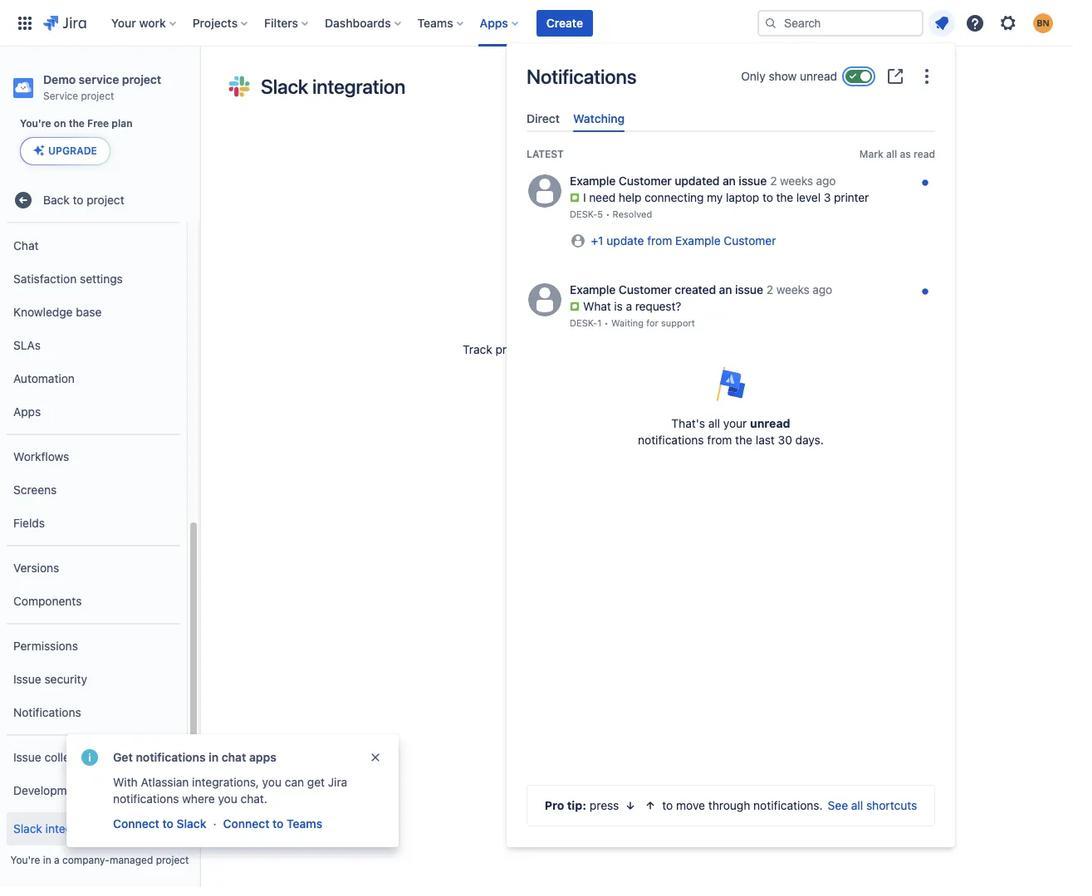 Task type: locate. For each thing, give the bounding box(es) containing it.
screens
[[13, 483, 57, 497]]

unread right show at the top right of page
[[800, 69, 838, 83]]

connect up managed
[[113, 817, 159, 831]]

0 horizontal spatial teams
[[287, 817, 323, 831]]

1 vertical spatial example customer image
[[529, 284, 562, 317]]

you're for you're on the free plan
[[20, 117, 51, 130]]

0 vertical spatial in
[[209, 751, 219, 765]]

only show unread
[[742, 69, 838, 83]]

your
[[724, 417, 747, 431]]

all left your
[[709, 417, 721, 431]]

1 vertical spatial you're
[[10, 854, 40, 867]]

teams inside button
[[287, 817, 323, 831]]

you're left on
[[20, 117, 51, 130]]

1 vertical spatial issue
[[13, 750, 41, 764]]

to
[[73, 193, 84, 207], [663, 799, 673, 813], [163, 817, 174, 831], [273, 817, 284, 831]]

all inside the mark all as read button
[[887, 148, 898, 161]]

group
[[7, 20, 180, 434], [7, 434, 180, 545], [7, 545, 180, 623], [7, 623, 180, 735], [7, 735, 180, 813]]

apps for apps popup button
[[480, 15, 509, 30]]

tab list
[[520, 105, 942, 132]]

0 horizontal spatial notifications
[[13, 705, 81, 720]]

0 vertical spatial the
[[69, 117, 85, 130]]

with
[[113, 775, 138, 790]]

teams left apps popup button
[[418, 15, 454, 30]]

1 vertical spatial notifications
[[13, 705, 81, 720]]

your work button
[[106, 10, 183, 36]]

issue up the development
[[13, 750, 41, 764]]

info image
[[80, 748, 100, 768]]

customer
[[724, 234, 777, 248]]

you're left a
[[10, 854, 40, 867]]

workflows link
[[7, 441, 180, 474]]

0 horizontal spatial connect
[[113, 817, 159, 831]]

0 horizontal spatial in
[[43, 854, 51, 867]]

you're for you're in a company-managed project
[[10, 854, 40, 867]]

1 horizontal spatial all
[[852, 799, 864, 813]]

automation link
[[7, 362, 180, 396]]

managed
[[110, 854, 153, 867]]

apps down automation
[[13, 405, 41, 419]]

your
[[111, 15, 136, 30]]

1 horizontal spatial slack
[[177, 817, 207, 831]]

1 vertical spatial notifications
[[136, 751, 206, 765]]

project down connect to slack button
[[156, 854, 189, 867]]

1 horizontal spatial apps
[[480, 15, 509, 30]]

slack integration
[[13, 822, 103, 836]]

on
[[54, 117, 66, 130]]

0 vertical spatial unread
[[800, 69, 838, 83]]

2 issue from the top
[[13, 750, 41, 764]]

1 horizontal spatial from
[[708, 433, 733, 447]]

from right update
[[648, 234, 673, 248]]

the inside that's all your unread notifications from the last 30 days.
[[736, 433, 753, 447]]

workflows
[[13, 449, 69, 464]]

with atlassian integrations, you can get jira notifications where you chat.
[[113, 775, 348, 806]]

slack down where
[[177, 817, 207, 831]]

2 vertical spatial notifications
[[113, 792, 179, 806]]

from inside button
[[648, 234, 673, 248]]

satisfaction
[[13, 272, 77, 286]]

fields
[[13, 516, 45, 530]]

integration
[[45, 822, 103, 836]]

0 horizontal spatial all
[[709, 417, 721, 431]]

1 horizontal spatial connect
[[223, 817, 270, 831]]

the right on
[[69, 117, 85, 130]]

1 horizontal spatial you
[[262, 775, 282, 790]]

from
[[648, 234, 673, 248], [708, 433, 733, 447]]

issue down permissions
[[13, 672, 41, 686]]

apps right teams dropdown button
[[480, 15, 509, 30]]

0 vertical spatial apps
[[480, 15, 509, 30]]

teams down can at bottom
[[287, 817, 323, 831]]

connect for connect to slack
[[113, 817, 159, 831]]

notifications inside that's all your unread notifications from the last 30 days.
[[638, 433, 704, 447]]

tab list containing direct
[[520, 105, 942, 132]]

0 horizontal spatial you
[[218, 792, 238, 806]]

permissions
[[13, 639, 78, 653]]

to inside back to project link
[[73, 193, 84, 207]]

group containing permissions
[[7, 623, 180, 735]]

1 vertical spatial teams
[[287, 817, 323, 831]]

you
[[262, 775, 282, 790], [218, 792, 238, 806]]

4 group from the top
[[7, 623, 180, 735]]

mark all as read
[[860, 148, 936, 161]]

all for that's
[[709, 417, 721, 431]]

see all shortcuts
[[828, 799, 918, 813]]

example customer image
[[529, 175, 562, 208], [529, 284, 562, 317]]

1 vertical spatial apps
[[13, 405, 41, 419]]

settings image
[[999, 13, 1019, 33]]

project down "service"
[[81, 90, 114, 102]]

notifications image
[[933, 13, 952, 33]]

automation
[[13, 371, 75, 385]]

in
[[209, 751, 219, 765], [43, 854, 51, 867]]

you left can at bottom
[[262, 775, 282, 790]]

0 vertical spatial from
[[648, 234, 673, 248]]

2 vertical spatial all
[[852, 799, 864, 813]]

security
[[44, 672, 87, 686]]

2 horizontal spatial all
[[887, 148, 898, 161]]

group containing versions
[[7, 545, 180, 623]]

to inside connect to teams button
[[273, 817, 284, 831]]

5 group from the top
[[7, 735, 180, 813]]

2 example customer image from the top
[[529, 284, 562, 317]]

slack down the development
[[13, 822, 42, 836]]

you're
[[20, 117, 51, 130], [10, 854, 40, 867]]

banner
[[0, 0, 1074, 47]]

see all shortcuts button
[[828, 798, 918, 815]]

projects button
[[188, 10, 254, 36]]

0 vertical spatial notifications
[[527, 65, 637, 88]]

unread inside that's all your unread notifications from the last 30 days.
[[751, 417, 791, 431]]

in left a
[[43, 854, 51, 867]]

notifications
[[638, 433, 704, 447], [136, 751, 206, 765], [113, 792, 179, 806]]

1 vertical spatial unread
[[751, 417, 791, 431]]

dashboards button
[[320, 10, 408, 36]]

teams button
[[413, 10, 470, 36]]

can
[[285, 775, 304, 790]]

1 vertical spatial from
[[708, 433, 733, 447]]

connect down "chat."
[[223, 817, 270, 831]]

project up "chat" link
[[87, 193, 124, 207]]

apps button
[[475, 10, 525, 36]]

notifications up the atlassian
[[136, 751, 206, 765]]

from down your
[[708, 433, 733, 447]]

0 horizontal spatial unread
[[751, 417, 791, 431]]

0 vertical spatial example customer image
[[529, 175, 562, 208]]

+1 update from example customer button
[[591, 233, 777, 250]]

chat link
[[7, 230, 180, 263]]

0 vertical spatial issue
[[13, 672, 41, 686]]

back to project
[[43, 193, 124, 207]]

1 group from the top
[[7, 20, 180, 434]]

0 horizontal spatial from
[[648, 234, 673, 248]]

1 vertical spatial all
[[709, 417, 721, 431]]

0 vertical spatial you're
[[20, 117, 51, 130]]

all
[[887, 148, 898, 161], [709, 417, 721, 431], [852, 799, 864, 813]]

in left chat
[[209, 751, 219, 765]]

jira
[[328, 775, 348, 790]]

the down your
[[736, 433, 753, 447]]

all left as
[[887, 148, 898, 161]]

connect
[[113, 817, 159, 831], [223, 817, 270, 831]]

connect inside connect to teams button
[[223, 817, 270, 831]]

issue for issue security
[[13, 672, 41, 686]]

slas
[[13, 338, 41, 352]]

you down integrations,
[[218, 792, 238, 806]]

tools
[[87, 784, 114, 798]]

dismiss image
[[369, 751, 382, 765]]

all right see
[[852, 799, 864, 813]]

search image
[[765, 16, 778, 30]]

back
[[43, 193, 70, 207]]

0 vertical spatial teams
[[418, 15, 454, 30]]

1 vertical spatial you
[[218, 792, 238, 806]]

demo service project service project
[[43, 72, 161, 102]]

1 vertical spatial in
[[43, 854, 51, 867]]

issue
[[13, 672, 41, 686], [13, 750, 41, 764]]

connect inside connect to slack button
[[113, 817, 159, 831]]

2 connect from the left
[[223, 817, 270, 831]]

apps inside popup button
[[480, 15, 509, 30]]

show
[[769, 69, 797, 83]]

permissions link
[[7, 630, 180, 663]]

jira image
[[43, 13, 86, 33], [43, 13, 86, 33]]

mark all as read button
[[860, 147, 936, 162]]

unread
[[800, 69, 838, 83], [751, 417, 791, 431]]

apps for apps link
[[13, 405, 41, 419]]

you're on the free plan
[[20, 117, 133, 130]]

all inside that's all your unread notifications from the last 30 days.
[[709, 417, 721, 431]]

1 horizontal spatial the
[[736, 433, 753, 447]]

get notifications in chat apps
[[113, 751, 277, 765]]

2 group from the top
[[7, 434, 180, 545]]

0 vertical spatial all
[[887, 148, 898, 161]]

all inside see all shortcuts button
[[852, 799, 864, 813]]

3 group from the top
[[7, 545, 180, 623]]

create button
[[537, 10, 593, 36]]

the
[[69, 117, 85, 130], [736, 433, 753, 447]]

notifications link
[[7, 697, 180, 730]]

tip:
[[567, 799, 587, 813]]

update
[[607, 234, 644, 248]]

0 vertical spatial notifications
[[638, 433, 704, 447]]

+1
[[591, 234, 604, 248]]

1 horizontal spatial teams
[[418, 15, 454, 30]]

arrow down image
[[624, 800, 638, 813]]

settings
[[80, 272, 123, 286]]

open notifications in a new tab image
[[886, 66, 906, 86]]

notifications up watching
[[527, 65, 637, 88]]

1 issue from the top
[[13, 672, 41, 686]]

upgrade
[[48, 145, 97, 157]]

notifications down issue security
[[13, 705, 81, 720]]

1 vertical spatial the
[[736, 433, 753, 447]]

0 vertical spatial you
[[262, 775, 282, 790]]

apps
[[480, 15, 509, 30], [13, 405, 41, 419]]

help image
[[966, 13, 986, 33]]

1 connect from the left
[[113, 817, 159, 831]]

from inside that's all your unread notifications from the last 30 days.
[[708, 433, 733, 447]]

watching
[[574, 111, 625, 126]]

unread up last
[[751, 417, 791, 431]]

more image
[[918, 66, 938, 86]]

notifications down the atlassian
[[113, 792, 179, 806]]

1 horizontal spatial notifications
[[527, 65, 637, 88]]

satisfaction settings
[[13, 272, 123, 286]]

0 horizontal spatial apps
[[13, 405, 41, 419]]

notifications down that's
[[638, 433, 704, 447]]

to move through notifications.
[[663, 799, 823, 813]]

to inside connect to slack button
[[163, 817, 174, 831]]

pro tip: press
[[545, 799, 619, 813]]



Task type: vqa. For each thing, say whether or not it's contained in the screenshot.
Mark
yes



Task type: describe. For each thing, give the bounding box(es) containing it.
get
[[307, 775, 325, 790]]

last
[[756, 433, 775, 447]]

Search field
[[758, 10, 924, 36]]

teams inside dropdown button
[[418, 15, 454, 30]]

to for connect to slack
[[163, 817, 174, 831]]

apps link
[[7, 396, 180, 429]]

connect to slack button
[[111, 815, 208, 834]]

to for connect to teams
[[273, 817, 284, 831]]

move
[[677, 799, 706, 813]]

+1 update from example customer
[[591, 234, 777, 248]]

group containing chat
[[7, 20, 180, 434]]

development tools link
[[7, 775, 180, 808]]

upgrade button
[[21, 138, 110, 165]]

slack inside button
[[177, 817, 207, 831]]

issue collectors link
[[7, 741, 180, 775]]

demo
[[43, 72, 76, 86]]

components link
[[7, 585, 180, 618]]

see
[[828, 799, 849, 813]]

as
[[901, 148, 912, 161]]

issue security link
[[7, 663, 180, 697]]

your work
[[111, 15, 166, 30]]

shortcuts
[[867, 799, 918, 813]]

group containing workflows
[[7, 434, 180, 545]]

create
[[547, 15, 583, 30]]

company-
[[62, 854, 110, 867]]

filters button
[[259, 10, 315, 36]]

issue security
[[13, 672, 87, 686]]

components
[[13, 594, 82, 608]]

free
[[87, 117, 109, 130]]

notifications inside with atlassian integrations, you can get jira notifications where you chat.
[[113, 792, 179, 806]]

work
[[139, 15, 166, 30]]

notifications inside dialog
[[527, 65, 637, 88]]

service
[[43, 90, 78, 102]]

only
[[742, 69, 766, 83]]

connect to teams button
[[222, 815, 324, 834]]

all for see
[[852, 799, 864, 813]]

plan
[[112, 117, 133, 130]]

pro
[[545, 799, 565, 813]]

collectors
[[44, 750, 97, 764]]

projects
[[193, 15, 238, 30]]

dashboards
[[325, 15, 391, 30]]

0 horizontal spatial slack
[[13, 822, 42, 836]]

development tools
[[13, 784, 114, 798]]

appswitcher icon image
[[15, 13, 35, 33]]

that's
[[672, 417, 706, 431]]

project right "service"
[[122, 72, 161, 86]]

through
[[709, 799, 751, 813]]

that's all your unread notifications from the last 30 days.
[[638, 417, 824, 447]]

development
[[13, 784, 84, 798]]

30
[[778, 433, 793, 447]]

notifications.
[[754, 799, 823, 813]]

group containing issue collectors
[[7, 735, 180, 813]]

connect to teams
[[223, 817, 323, 831]]

to for back to project
[[73, 193, 84, 207]]

to inside notifications dialog
[[663, 799, 673, 813]]

filters
[[264, 15, 298, 30]]

where
[[182, 792, 215, 806]]

notifications inside "link"
[[13, 705, 81, 720]]

chat
[[222, 751, 246, 765]]

atlassian
[[141, 775, 189, 790]]

1 example customer image from the top
[[529, 175, 562, 208]]

arrow up image
[[644, 800, 658, 813]]

slas link
[[7, 329, 180, 362]]

press
[[590, 799, 619, 813]]

fields link
[[7, 507, 180, 540]]

latest
[[527, 148, 564, 160]]

satisfaction settings link
[[7, 263, 180, 296]]

banner containing your work
[[0, 0, 1074, 47]]

all for mark
[[887, 148, 898, 161]]

knowledge base
[[13, 305, 102, 319]]

issue for issue collectors
[[13, 750, 41, 764]]

read
[[914, 148, 936, 161]]

mark
[[860, 148, 884, 161]]

tab list inside notifications dialog
[[520, 105, 942, 132]]

knowledge base link
[[7, 296, 180, 329]]

1 horizontal spatial in
[[209, 751, 219, 765]]

knowledge
[[13, 305, 73, 319]]

0 horizontal spatial the
[[69, 117, 85, 130]]

notifications dialog
[[507, 43, 956, 848]]

direct
[[527, 111, 560, 126]]

versions
[[13, 561, 59, 575]]

chat
[[13, 238, 39, 252]]

you're in a company-managed project
[[10, 854, 189, 867]]

1 horizontal spatial unread
[[800, 69, 838, 83]]

primary element
[[10, 0, 758, 46]]

get
[[113, 751, 133, 765]]

back to project link
[[7, 184, 193, 217]]

screens link
[[7, 474, 180, 507]]

service
[[79, 72, 119, 86]]

example
[[676, 234, 721, 248]]

connect for connect to teams
[[223, 817, 270, 831]]

sidebar navigation image
[[181, 66, 218, 100]]

slack integration link
[[7, 813, 180, 846]]

connect to slack
[[113, 817, 207, 831]]

your profile and settings image
[[1034, 13, 1054, 33]]

a
[[54, 854, 60, 867]]



